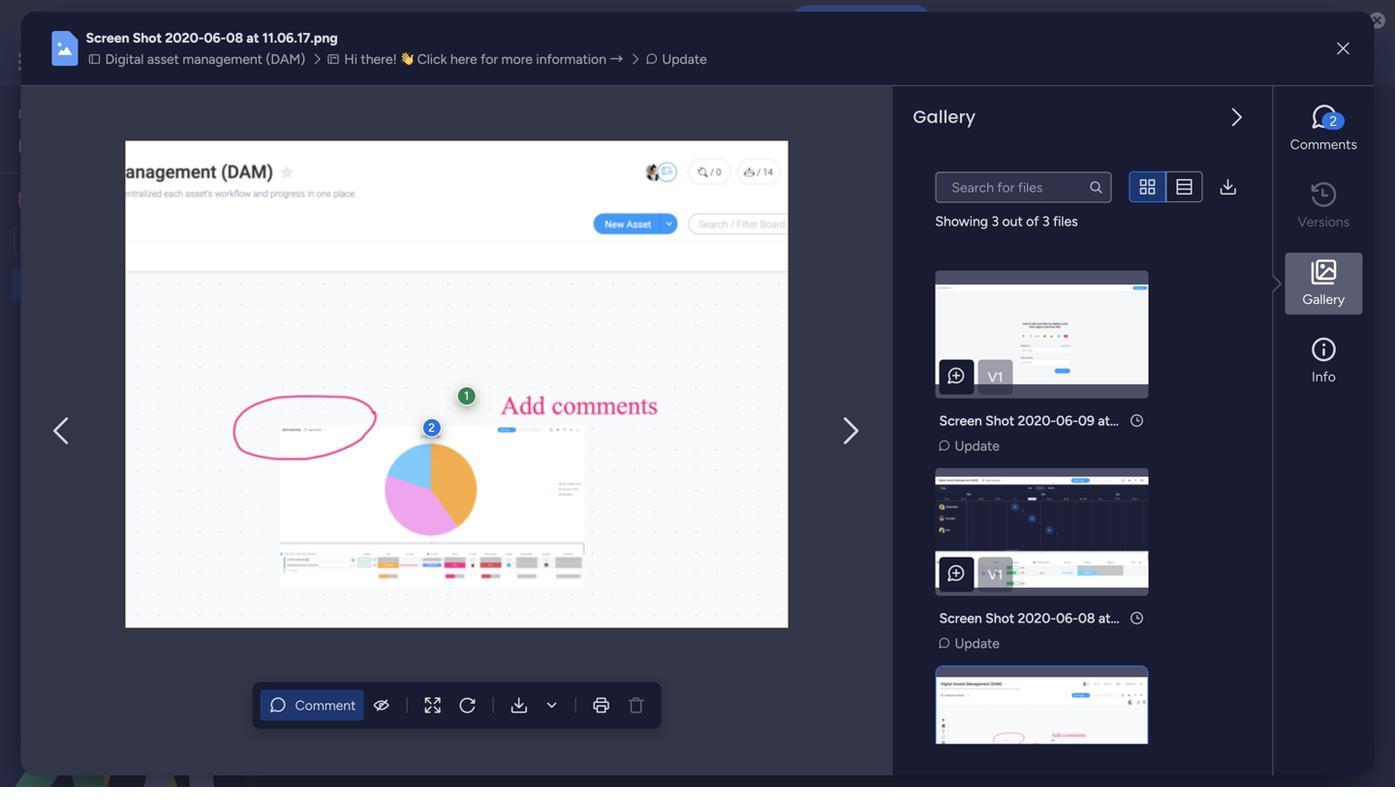 Task type: locate. For each thing, give the bounding box(es) containing it.
0 horizontal spatial (dam)
[[206, 277, 246, 294]]

2 vertical spatial digital asset management (dam)
[[46, 277, 246, 294]]

out
[[1002, 213, 1023, 230], [383, 322, 403, 338]]

0 horizontal spatial 11.08.33.png
[[727, 521, 803, 538]]

1 vertical spatial screen shot 2020-06-08 at 11.06.17.png
[[785, 521, 1033, 538]]

1 vertical spatial 11.06.17.png
[[960, 521, 1033, 538]]

1 vertical spatial 1
[[464, 389, 469, 403]]

option
[[0, 268, 247, 272]]

1 vertical spatial (dam)
[[709, 100, 808, 143]]

download image
[[1218, 177, 1238, 197], [542, 696, 561, 715]]

1 horizontal spatial files
[[1053, 213, 1078, 230]]

1 vertical spatial out
[[383, 322, 403, 338]]

workspace image
[[18, 190, 38, 209]]

work
[[157, 51, 191, 73]]

online
[[700, 182, 739, 198]]

invite
[[1267, 114, 1301, 130]]

of left 9
[[407, 322, 420, 338]]

update button
[[643, 49, 713, 70], [935, 436, 1005, 457], [316, 544, 386, 565], [548, 544, 618, 565], [935, 633, 1005, 655]]

2 horizontal spatial of
[[1026, 213, 1039, 230]]

2 vertical spatial of
[[407, 322, 420, 338]]

0 horizontal spatial gallery layout group
[[1038, 280, 1111, 311]]

screen
[[86, 30, 129, 46], [939, 413, 982, 429], [320, 521, 363, 538], [552, 521, 595, 538], [785, 521, 828, 538], [939, 611, 982, 627]]

2 inside 2 comments
[[1330, 113, 1337, 130]]

0 vertical spatial 2
[[1330, 113, 1337, 130]]

9
[[423, 322, 431, 338]]

main table
[[324, 182, 388, 198]]

1 horizontal spatial search for files search field
[[935, 172, 1112, 203]]

None search field
[[935, 172, 1112, 203], [316, 280, 492, 311], [316, 280, 492, 311]]

enable desktop notifications on this computer
[[465, 11, 777, 28]]

0 vertical spatial of
[[487, 147, 500, 163]]

redesign
[[167, 343, 219, 359]]

digital asset management (dam)
[[105, 51, 305, 68], [295, 100, 808, 143], [46, 277, 246, 294]]

17.51.54.png
[[1113, 413, 1189, 429], [494, 521, 569, 538]]

0 horizontal spatial 2
[[428, 421, 435, 435]]

list box containing digital asset management (dam)
[[0, 265, 247, 629]]

1 vertical spatial 09
[[459, 521, 475, 538]]

0 vertical spatial public board image
[[20, 309, 39, 327]]

out for 9
[[383, 322, 403, 338]]

shot
[[133, 30, 162, 46], [985, 413, 1014, 429], [366, 521, 395, 538], [598, 521, 627, 538], [831, 521, 860, 538], [985, 611, 1014, 627]]

2 comments
[[1290, 113, 1357, 153]]

(dam) left "see"
[[266, 51, 305, 68]]

integrate button
[[1019, 170, 1207, 210]]

website homepage redesign
[[46, 343, 219, 359]]

2 horizontal spatial digital
[[295, 100, 391, 143]]

files for showing 3 out of 9 files
[[434, 322, 459, 338]]

0 horizontal spatial out
[[383, 322, 403, 338]]

1 horizontal spatial enable
[[825, 11, 865, 27]]

v1
[[988, 369, 1003, 386], [368, 478, 383, 494], [601, 478, 616, 494], [988, 567, 1003, 583]]

0 vertical spatial 09
[[1078, 413, 1095, 429]]

showing left 9
[[316, 322, 369, 338]]

search image
[[1088, 180, 1104, 195]]

learn more about this package of templates here: https://youtu.be/9x6_kyyrn_e button
[[294, 143, 857, 167]]

digital right public board image
[[46, 277, 84, 294]]

0 horizontal spatial 17.51.54.png
[[494, 521, 569, 538]]

0 vertical spatial download image
[[1218, 177, 1238, 197]]

assets
[[108, 190, 153, 209]]

gallery
[[913, 105, 976, 130], [1303, 291, 1345, 308]]

public board image
[[20, 309, 39, 327], [20, 342, 39, 360]]

0 vertical spatial showing
[[935, 213, 988, 230]]

1 vertical spatial gallery
[[1303, 291, 1345, 308]]

dapulse close image
[[1369, 11, 1385, 31]]

screen shot 2020-06-08 at 11.06.17.png
[[86, 30, 338, 46], [785, 521, 1033, 538]]

comment
[[295, 697, 356, 714]]

0 vertical spatial creative
[[45, 190, 105, 209]]

0 vertical spatial search for files search field
[[935, 172, 1112, 203]]

0 horizontal spatial more
[[333, 147, 365, 163]]

1 vertical spatial gallery layout group
[[1038, 280, 1111, 311]]

0 vertical spatial screen shot 2020-06-08 at 11.06.17.png
[[86, 30, 338, 46]]

enable now!
[[825, 11, 898, 27]]

showing down search search field
[[935, 213, 988, 230]]

0 vertical spatial digital
[[105, 51, 144, 68]]

1 horizontal spatial gallery layout group
[[1129, 172, 1203, 203]]

monday work management
[[86, 51, 301, 73]]

more inside learn more about this package of templates here: https://youtu.be/9x6_kyyrn_e button
[[333, 147, 365, 163]]

2 for 2
[[428, 421, 435, 435]]

creative for creative requests
[[46, 310, 97, 326]]

gallery layout group left download icon
[[1038, 280, 1111, 311]]

0 vertical spatial files
[[1053, 213, 1078, 230]]

1 inside button
[[1313, 114, 1319, 130]]

files for showing 3 out of 3 files
[[1053, 213, 1078, 230]]

(dam)
[[266, 51, 305, 68], [709, 100, 808, 143], [206, 277, 246, 294]]

1 horizontal spatial 2
[[1330, 113, 1337, 130]]

1 vertical spatial of
[[1026, 213, 1039, 230]]

0 horizontal spatial 09
[[459, 521, 475, 538]]

1 public board image from the top
[[20, 309, 39, 327]]

0 vertical spatial (dam)
[[266, 51, 305, 68]]

2 horizontal spatial 3
[[1042, 213, 1050, 230]]

angle down image
[[382, 234, 392, 249]]

1 horizontal spatial out
[[1002, 213, 1023, 230]]

Search field
[[561, 228, 619, 255]]

automate
[[1249, 182, 1310, 198]]

public board image down public board image
[[20, 309, 39, 327]]

1 horizontal spatial 3
[[992, 213, 999, 230]]

out left 9
[[383, 322, 403, 338]]

0 horizontal spatial screen shot 2020-06-09 at 17.51.54.png
[[320, 521, 569, 538]]

1 horizontal spatial gallery
[[1303, 291, 1345, 308]]

enable inside button
[[825, 11, 865, 27]]

information
[[536, 51, 606, 68]]

creative requests
[[46, 310, 153, 326]]

learn more about this package of templates here: https://youtu.be/9x6_kyyrn_e
[[296, 147, 787, 163]]

public board image for creative requests
[[20, 309, 39, 327]]

creative right the workspace icon at the top of page
[[45, 190, 105, 209]]

1 horizontal spatial of
[[487, 147, 500, 163]]

computer
[[711, 11, 777, 28]]

screen shot 2020-06-09 at 17.51.54.png
[[939, 413, 1189, 429], [320, 521, 569, 538]]

more
[[501, 51, 533, 68], [333, 147, 365, 163]]

integrate
[[1052, 182, 1108, 198]]

Search for files search field
[[935, 172, 1112, 203], [316, 280, 492, 311]]

online docs button
[[685, 174, 788, 205]]

0 horizontal spatial showing
[[316, 322, 369, 338]]

0 vertical spatial screen shot 2020-06-08 at 11.08.33.png
[[552, 521, 803, 538]]

showing
[[935, 213, 988, 230], [316, 322, 369, 338]]

of right package
[[487, 147, 500, 163]]

enable for enable now!
[[825, 11, 865, 27]]

1 vertical spatial download image
[[542, 696, 561, 715]]

click
[[417, 51, 447, 68]]

enable
[[465, 11, 508, 28], [825, 11, 865, 27]]

1 horizontal spatial 17.51.54.png
[[1113, 413, 1189, 429]]

0 horizontal spatial of
[[407, 322, 420, 338]]

creative inside workspace selection element
[[45, 190, 105, 209]]

files
[[1053, 213, 1078, 230], [434, 322, 459, 338]]

of
[[487, 147, 500, 163], [1026, 213, 1039, 230], [407, 322, 420, 338]]

more up main table button on the top left of the page
[[333, 147, 365, 163]]

06-
[[204, 30, 226, 46], [1056, 413, 1078, 429], [437, 521, 459, 538], [669, 521, 691, 538], [902, 521, 924, 538], [1056, 611, 1078, 627]]

1 vertical spatial creative
[[46, 310, 97, 326]]

1 vertical spatial 11.08.33.png
[[1114, 611, 1190, 627]]

1
[[1313, 114, 1319, 130], [464, 389, 469, 403]]

2 public board image from the top
[[20, 342, 39, 360]]

1 vertical spatial showing
[[316, 322, 369, 338]]

enable left now! on the top right of the page
[[825, 11, 865, 27]]

Search in workspace field
[[41, 230, 162, 252]]

see
[[339, 54, 362, 70]]

1 vertical spatial search for files search field
[[316, 280, 492, 311]]

creative inside "list box"
[[46, 310, 97, 326]]

hi there!   👋  click here for more information  →
[[344, 51, 623, 68]]

2020-
[[165, 30, 204, 46], [1018, 413, 1056, 429], [398, 521, 437, 538], [631, 521, 669, 538], [863, 521, 902, 538], [1018, 611, 1056, 627]]

of inside button
[[487, 147, 500, 163]]

public board image for website homepage redesign
[[20, 342, 39, 360]]

digital inside button
[[105, 51, 144, 68]]

0 horizontal spatial 3
[[372, 322, 379, 338]]

1 vertical spatial files
[[434, 322, 459, 338]]

gallery layout group right search image
[[1129, 172, 1203, 203]]

files down integrate
[[1053, 213, 1078, 230]]

2 enable from the left
[[825, 11, 865, 27]]

out down search search field
[[1002, 213, 1023, 230]]

0 horizontal spatial files
[[434, 322, 459, 338]]

hi
[[344, 51, 357, 68]]

public board image left website
[[20, 342, 39, 360]]

1 horizontal spatial 11.06.17.png
[[960, 521, 1033, 538]]

collaborative whiteboard online docs
[[539, 182, 773, 198]]

1 horizontal spatial showing
[[935, 213, 988, 230]]

management
[[195, 51, 301, 73], [183, 51, 262, 68], [489, 100, 701, 143], [123, 277, 203, 294]]

0 vertical spatial digital asset management (dam)
[[105, 51, 305, 68]]

gallery inside button
[[1303, 291, 1345, 308]]

Digital asset management (DAM) field
[[290, 100, 813, 143]]

1 vertical spatial more
[[333, 147, 365, 163]]

0 vertical spatial 11.06.17.png
[[262, 30, 338, 46]]

more inside hi there!   👋  click here for more information  → button
[[501, 51, 533, 68]]

gallery button
[[1285, 253, 1363, 315]]

0 vertical spatial 17.51.54.png
[[1113, 413, 1189, 429]]

creative assets
[[45, 190, 153, 209]]

search for files search field up "showing 3 out of 3 files"
[[935, 172, 1112, 203]]

09
[[1078, 413, 1095, 429], [459, 521, 475, 538]]

1 horizontal spatial 09
[[1078, 413, 1095, 429]]

0 vertical spatial screen shot 2020-06-09 at 17.51.54.png
[[939, 413, 1189, 429]]

more right for
[[501, 51, 533, 68]]

search for files search field up showing 3 out of 9 files
[[316, 280, 492, 311]]

1 vertical spatial 17.51.54.png
[[494, 521, 569, 538]]

1 vertical spatial public board image
[[20, 342, 39, 360]]

at
[[246, 30, 259, 46], [1098, 413, 1110, 429], [478, 521, 491, 538], [711, 521, 724, 538], [944, 521, 956, 538], [1098, 611, 1111, 627]]

list box
[[0, 265, 247, 629]]

0 horizontal spatial enable
[[465, 11, 508, 28]]

of down search search field
[[1026, 213, 1039, 230]]

enable up for
[[465, 11, 508, 28]]

0 vertical spatial gallery layout group
[[1129, 172, 1203, 203]]

digital up learn
[[295, 100, 391, 143]]

1 horizontal spatial digital
[[105, 51, 144, 68]]

3
[[992, 213, 999, 230], [1042, 213, 1050, 230], [372, 322, 379, 338]]

v2 search image
[[547, 231, 561, 252]]

creative
[[45, 190, 105, 209], [46, 310, 97, 326]]

0 horizontal spatial digital
[[46, 277, 84, 294]]

1 vertical spatial digital
[[295, 100, 391, 143]]

1 horizontal spatial more
[[501, 51, 533, 68]]

hi there!   👋  click here for more information  → button
[[325, 49, 629, 70]]

enable now! button
[[793, 5, 930, 34]]

new
[[301, 233, 330, 250]]

0 vertical spatial out
[[1002, 213, 1023, 230]]

files right 9
[[434, 322, 459, 338]]

1 horizontal spatial screen shot 2020-06-08 at 11.08.33.png
[[939, 611, 1190, 627]]

update
[[662, 51, 707, 68], [955, 438, 1000, 455], [335, 546, 380, 563], [568, 546, 613, 563], [955, 636, 1000, 652]]

1 vertical spatial 2
[[428, 421, 435, 435]]

digital asset management (dam) inside button
[[105, 51, 305, 68]]

1 horizontal spatial screen shot 2020-06-08 at 11.06.17.png
[[785, 521, 1033, 538]]

0 vertical spatial more
[[501, 51, 533, 68]]

see plans
[[339, 54, 397, 70]]

gallery layout group
[[1129, 172, 1203, 203], [1038, 280, 1111, 311]]

1 horizontal spatial 11.08.33.png
[[1114, 611, 1190, 627]]

0 vertical spatial gallery
[[913, 105, 976, 130]]

2
[[1330, 113, 1337, 130], [428, 421, 435, 435]]

(dam) up redesign
[[206, 277, 246, 294]]

1 horizontal spatial (dam)
[[266, 51, 305, 68]]

11.08.33.png
[[727, 521, 803, 538], [1114, 611, 1190, 627]]

08
[[226, 30, 243, 46], [691, 521, 708, 538], [924, 521, 941, 538], [1078, 611, 1095, 627]]

1 horizontal spatial 1
[[1313, 114, 1319, 130]]

digital
[[105, 51, 144, 68], [295, 100, 391, 143], [46, 277, 84, 294]]

0 horizontal spatial search for files search field
[[316, 280, 492, 311]]

desktop
[[512, 11, 566, 28]]

add widget
[[449, 233, 520, 249]]

digital left "work"
[[105, 51, 144, 68]]

0 horizontal spatial 1
[[464, 389, 469, 403]]

main
[[324, 182, 353, 198]]

1 enable from the left
[[465, 11, 508, 28]]

11.06.17.png
[[262, 30, 338, 46], [960, 521, 1033, 538]]

0 vertical spatial 1
[[1313, 114, 1319, 130]]

creative up website
[[46, 310, 97, 326]]

(dam) up docs
[[709, 100, 808, 143]]



Task type: describe. For each thing, give the bounding box(es) containing it.
learn
[[296, 147, 330, 163]]

add widget button
[[414, 226, 529, 257]]

1 vertical spatial screen shot 2020-06-08 at 11.08.33.png
[[939, 611, 1190, 627]]

none search field search
[[935, 172, 1112, 203]]

on
[[658, 11, 677, 28]]

new asset button
[[294, 226, 373, 257]]

workspace selection element
[[18, 188, 156, 211]]

public board image
[[20, 276, 39, 295]]

person button
[[630, 226, 714, 257]]

0 horizontal spatial screen shot 2020-06-08 at 11.06.17.png
[[86, 30, 338, 46]]

→
[[610, 51, 623, 68]]

notifications
[[570, 11, 654, 28]]

for
[[481, 51, 498, 68]]

c
[[23, 191, 33, 208]]

widget
[[478, 233, 520, 249]]

main table button
[[294, 174, 402, 205]]

2 vertical spatial (dam)
[[206, 277, 246, 294]]

3 for showing 3 out of 9 files
[[372, 322, 379, 338]]

search for files search field for 3
[[935, 172, 1112, 203]]

requests
[[100, 310, 153, 326]]

1 horizontal spatial screen shot 2020-06-09 at 17.51.54.png
[[939, 413, 1189, 429]]

1 vertical spatial digital asset management (dam)
[[295, 100, 808, 143]]

lottie animation element
[[0, 592, 247, 788]]

select product image
[[17, 52, 37, 72]]

add view image
[[889, 183, 897, 197]]

info button
[[1285, 331, 1363, 393]]

whiteboard
[[623, 182, 694, 198]]

add
[[449, 233, 474, 249]]

management inside button
[[183, 51, 262, 68]]

digital asset management (dam) button
[[86, 49, 311, 70]]

2 for 2 comments
[[1330, 113, 1337, 130]]

2 horizontal spatial (dam)
[[709, 100, 808, 143]]

here
[[450, 51, 477, 68]]

invite / 1
[[1267, 114, 1319, 130]]

(dam) inside button
[[266, 51, 305, 68]]

automate button
[[1214, 174, 1318, 205]]

table
[[356, 182, 388, 198]]

of for showing 3 out of 3 files
[[1026, 213, 1039, 230]]

now!
[[868, 11, 898, 27]]

comments
[[1290, 136, 1357, 153]]

person
[[661, 233, 702, 250]]

lottie animation image
[[0, 592, 247, 788]]

/
[[1304, 114, 1310, 130]]

john smith image
[[1341, 47, 1372, 78]]

showing for showing 3 out of 3 files
[[935, 213, 988, 230]]

this
[[681, 11, 707, 28]]

monday
[[86, 51, 153, 73]]

there!
[[361, 51, 397, 68]]

showing 3 out of 9 files
[[316, 322, 459, 338]]

0 horizontal spatial 11.06.17.png
[[262, 30, 338, 46]]

filter button
[[720, 226, 812, 257]]

1 horizontal spatial download image
[[1218, 177, 1238, 197]]

about
[[368, 147, 403, 163]]

package
[[432, 147, 483, 163]]

arrow down image
[[788, 230, 812, 253]]

creative for creative assets
[[45, 190, 105, 209]]

gallery layout group for showing 3 out of 9 files
[[1038, 280, 1111, 311]]

invite / 1 button
[[1231, 107, 1327, 138]]

website
[[46, 343, 95, 359]]

comment button
[[260, 690, 364, 721]]

filter
[[751, 233, 782, 250]]

of for showing 3 out of 9 files
[[407, 322, 420, 338]]

enable for enable desktop notifications on this computer
[[465, 11, 508, 28]]

gallery layout group for showing 3 out of 3 files
[[1129, 172, 1203, 203]]

plans
[[365, 54, 397, 70]]

showing 3 out of 3 files
[[935, 213, 1078, 230]]

info
[[1312, 369, 1336, 385]]

new asset
[[301, 233, 365, 250]]

3 for showing 3 out of 3 files
[[992, 213, 999, 230]]

https://youtu.be/9x6_kyyrn_e
[[601, 147, 787, 163]]

0 vertical spatial 11.08.33.png
[[727, 521, 803, 538]]

2 vertical spatial digital
[[46, 277, 84, 294]]

1 vertical spatial screen shot 2020-06-09 at 17.51.54.png
[[320, 521, 569, 538]]

this
[[407, 147, 429, 163]]

0 horizontal spatial gallery
[[913, 105, 976, 130]]

0 horizontal spatial screen shot 2020-06-08 at 11.08.33.png
[[552, 521, 803, 538]]

download image
[[1127, 286, 1146, 305]]

docs
[[742, 182, 773, 198]]

👋
[[400, 51, 414, 68]]

templates
[[503, 147, 564, 163]]

collaborative
[[539, 182, 620, 198]]

see plans button
[[313, 47, 406, 77]]

showing for showing 3 out of 9 files
[[316, 322, 369, 338]]

here:
[[567, 147, 597, 163]]

homepage
[[99, 343, 163, 359]]

out for 3
[[1002, 213, 1023, 230]]

search for files search field for 9
[[316, 280, 492, 311]]

0 horizontal spatial download image
[[542, 696, 561, 715]]

collaborative whiteboard button
[[525, 174, 694, 205]]



Task type: vqa. For each thing, say whether or not it's contained in the screenshot.
View inside button
no



